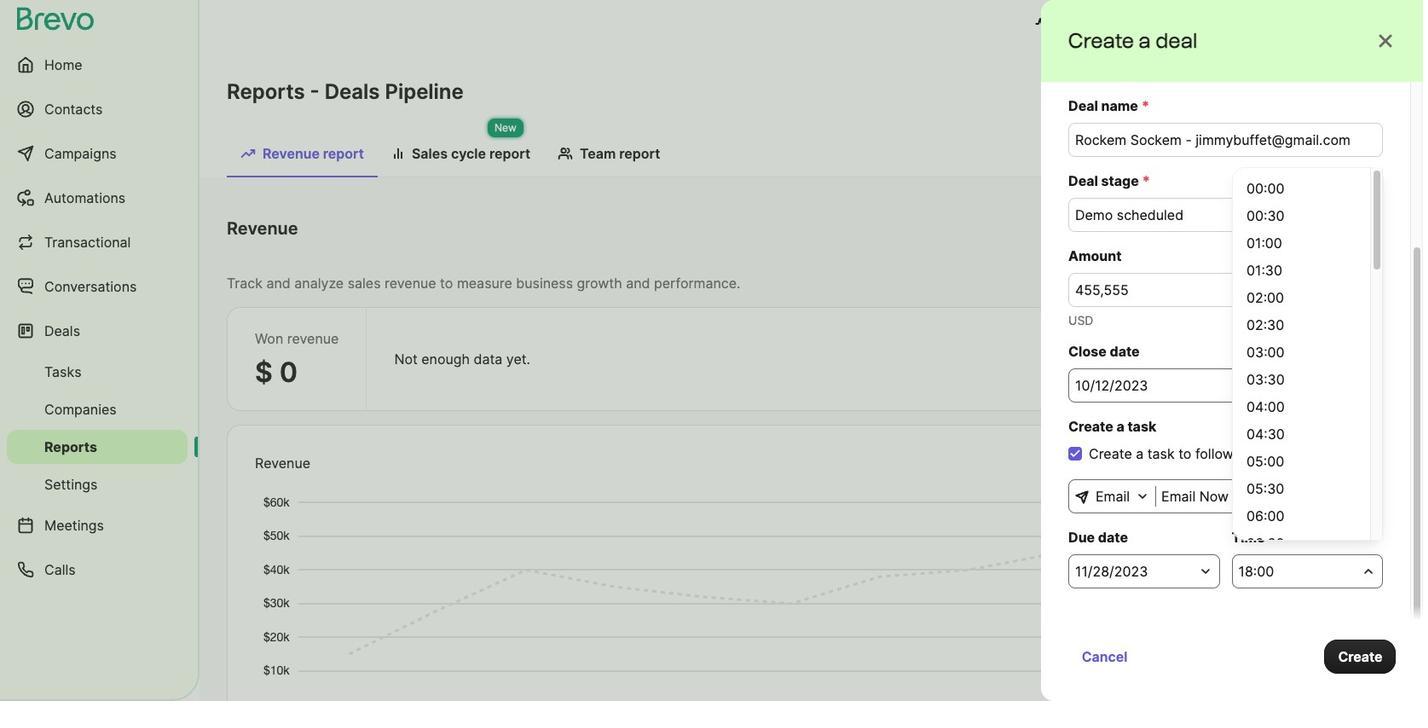 Task type: describe. For each thing, give the bounding box(es) containing it.
06:00
[[1247, 507, 1285, 525]]

02:30
[[1247, 316, 1285, 333]]

scheduled
[[1117, 206, 1184, 223]]

report inside sales cycle report link
[[490, 145, 531, 162]]

1 horizontal spatial deals
[[325, 79, 380, 104]]

this
[[1280, 445, 1304, 462]]

contacts
[[44, 101, 103, 118]]

growth
[[577, 275, 622, 292]]

04:00
[[1247, 398, 1285, 415]]

demo scheduled button
[[1069, 198, 1383, 232]]

settings
[[44, 476, 98, 493]]

reports - deals pipeline
[[227, 79, 464, 104]]

create button
[[1325, 640, 1396, 674]]

on
[[1260, 445, 1276, 462]]

02:00
[[1247, 289, 1285, 306]]

create a task to follow-up on this deal
[[1089, 445, 1335, 462]]

date for due date
[[1098, 529, 1128, 546]]

03:30
[[1247, 371, 1285, 388]]

deal stage *
[[1069, 172, 1150, 189]]

revenue inside 'link'
[[263, 145, 320, 162]]

won
[[255, 330, 283, 347]]

usage and plan
[[1056, 15, 1157, 32]]

and for track
[[267, 275, 291, 292]]

1 vertical spatial not
[[1113, 461, 1137, 478]]

revenue for not enough data yet.
[[255, 455, 311, 472]]

performance.
[[654, 275, 741, 292]]

18:00
[[1239, 563, 1274, 580]]

reports for reports - deals pipeline
[[227, 79, 305, 104]]

cancel button
[[1069, 640, 1142, 674]]

email
[[1096, 488, 1130, 505]]

03:00
[[1247, 344, 1285, 361]]

create for create a task
[[1069, 418, 1114, 435]]

sales cycle report
[[412, 145, 531, 162]]

conversations link
[[7, 266, 188, 307]]

cycle
[[451, 145, 486, 162]]

demo
[[1075, 206, 1113, 223]]

report for revenue report
[[323, 145, 364, 162]]

tab list containing revenue report
[[227, 136, 1396, 177]]

0 vertical spatial to
[[440, 275, 453, 292]]

deal name *
[[1069, 97, 1150, 114]]

0
[[279, 356, 298, 389]]

12/19/2022 - 01/06/2023
[[1137, 227, 1294, 244]]

create deal button
[[1263, 453, 1368, 487]]

calls link
[[7, 549, 188, 590]]

1 horizontal spatial enough
[[1141, 461, 1189, 478]]

deal for deal stage
[[1069, 172, 1098, 189]]

revenue inside won revenue $ 0
[[287, 330, 339, 347]]

calls
[[44, 561, 76, 578]]

name
[[1102, 97, 1139, 114]]

track
[[227, 275, 263, 292]]

campaigns link
[[7, 133, 188, 174]]

10/12/2023
[[1075, 377, 1148, 394]]

team
[[580, 145, 616, 162]]

and for usage
[[1101, 15, 1126, 32]]

10/12/2023 button
[[1069, 368, 1383, 403]]

0 horizontal spatial not
[[394, 351, 418, 368]]

reports link
[[7, 430, 188, 464]]

01/06/2023
[[1219, 227, 1294, 244]]

contacts link
[[7, 89, 188, 130]]

sales
[[348, 275, 381, 292]]

usd
[[1069, 313, 1094, 328]]

follow-
[[1196, 445, 1240, 462]]

create for create a deal
[[1069, 28, 1135, 53]]

06:30
[[1247, 535, 1285, 552]]

a for create a deal
[[1139, 28, 1151, 53]]

create for create deal
[[1278, 461, 1322, 478]]

00:30
[[1247, 207, 1285, 224]]

pipeline
[[385, 79, 464, 104]]

automations link
[[7, 177, 188, 218]]

home link
[[7, 44, 188, 85]]

task for create a task
[[1128, 418, 1157, 435]]

conversations
[[44, 278, 137, 295]]

usage and plan button
[[1022, 7, 1171, 41]]

12/19/2022
[[1137, 227, 1209, 244]]

email button
[[1069, 479, 1157, 513]]

range
[[1079, 227, 1116, 244]]

04:30
[[1247, 426, 1285, 443]]

create a deal
[[1069, 28, 1198, 53]]

to inside create a deal dialog
[[1179, 445, 1192, 462]]

up
[[1240, 445, 1256, 462]]

05:00
[[1247, 453, 1285, 470]]

deal inside button
[[1325, 461, 1354, 478]]

won revenue $ 0
[[255, 330, 339, 389]]

team report link
[[544, 136, 674, 176]]

tasks
[[44, 363, 81, 380]]

none text field inside create a deal dialog
[[1069, 273, 1383, 307]]

01:00
[[1247, 235, 1283, 252]]

0 vertical spatial not enough data yet.
[[394, 351, 530, 368]]

1 horizontal spatial revenue
[[385, 275, 436, 292]]

settings link
[[7, 467, 188, 502]]



Task type: locate. For each thing, give the bounding box(es) containing it.
1 vertical spatial yet.
[[1226, 461, 1250, 478]]

not enough data yet. up email
[[1113, 461, 1250, 478]]

0 horizontal spatial yet.
[[506, 351, 530, 368]]

1 horizontal spatial data
[[1193, 461, 1222, 478]]

date for close date
[[1110, 343, 1140, 360]]

deal
[[1069, 97, 1098, 114], [1069, 172, 1098, 189]]

1 vertical spatial revenue
[[227, 218, 298, 239]]

date range
[[1045, 227, 1116, 244]]

1 horizontal spatial -
[[1211, 227, 1217, 244]]

1 horizontal spatial to
[[1179, 445, 1192, 462]]

1 horizontal spatial report
[[490, 145, 531, 162]]

deals link
[[7, 310, 188, 351]]

close
[[1069, 343, 1107, 360]]

and
[[1101, 15, 1126, 32], [267, 275, 291, 292], [626, 275, 650, 292]]

due date
[[1069, 529, 1128, 546]]

1 vertical spatial data
[[1193, 461, 1222, 478]]

0 vertical spatial revenue
[[263, 145, 320, 162]]

a for create a task to follow-up on this deal
[[1136, 445, 1144, 462]]

None text field
[[1069, 123, 1383, 157], [1156, 479, 1383, 513], [1069, 123, 1383, 157], [1156, 479, 1383, 513]]

0 horizontal spatial deals
[[44, 322, 80, 339]]

- for 01/06/2023
[[1211, 227, 1217, 244]]

01:30
[[1247, 262, 1283, 279]]

2 report from the left
[[490, 145, 531, 162]]

2 vertical spatial revenue
[[255, 455, 311, 472]]

measure
[[457, 275, 512, 292]]

0 horizontal spatial and
[[267, 275, 291, 292]]

11/28/2023
[[1075, 563, 1148, 580]]

reports up revenue report 'link'
[[227, 79, 305, 104]]

$
[[255, 356, 273, 389]]

report down reports - deals pipeline
[[323, 145, 364, 162]]

tab list
[[227, 136, 1396, 177]]

analyze
[[294, 275, 344, 292]]

data left up at the right of the page
[[1193, 461, 1222, 478]]

report for team report
[[619, 145, 660, 162]]

* for deal stage *
[[1143, 172, 1150, 189]]

create for create a task to follow-up on this deal
[[1089, 445, 1132, 462]]

and right the growth
[[626, 275, 650, 292]]

date right due
[[1098, 529, 1128, 546]]

create inside create button
[[1338, 648, 1383, 665]]

revenue up 0 at the left bottom
[[287, 330, 339, 347]]

track and analyze sales revenue to measure business growth and performance.
[[227, 275, 741, 292]]

business
[[516, 275, 573, 292]]

deal left name
[[1069, 97, 1098, 114]]

sales
[[412, 145, 448, 162]]

0 horizontal spatial report
[[323, 145, 364, 162]]

task down create a task
[[1148, 445, 1175, 462]]

18:00 button
[[1232, 554, 1383, 588]]

reports up settings
[[44, 438, 97, 455]]

data
[[474, 351, 503, 368], [1193, 461, 1222, 478]]

2 horizontal spatial report
[[619, 145, 660, 162]]

date up 10/12/2023
[[1110, 343, 1140, 360]]

0 vertical spatial a
[[1139, 28, 1151, 53]]

0 vertical spatial revenue
[[385, 275, 436, 292]]

1 vertical spatial enough
[[1141, 461, 1189, 478]]

0 vertical spatial -
[[310, 79, 320, 104]]

revenue for date range
[[227, 218, 298, 239]]

0 horizontal spatial enough
[[422, 351, 470, 368]]

0 horizontal spatial not enough data yet.
[[394, 351, 530, 368]]

* right stage
[[1143, 172, 1150, 189]]

yet. up 05:30
[[1226, 461, 1250, 478]]

data down measure
[[474, 351, 503, 368]]

0 horizontal spatial to
[[440, 275, 453, 292]]

close date
[[1069, 343, 1140, 360]]

revenue report
[[263, 145, 364, 162]]

task for create a task to follow-up on this deal
[[1148, 445, 1175, 462]]

00:00
[[1247, 180, 1285, 197]]

0 vertical spatial date
[[1110, 343, 1140, 360]]

not enough data yet.
[[394, 351, 530, 368], [1113, 461, 1250, 478]]

deals left pipeline in the top of the page
[[325, 79, 380, 104]]

1 horizontal spatial not enough data yet.
[[1113, 461, 1250, 478]]

-
[[310, 79, 320, 104], [1211, 227, 1217, 244]]

- up 'revenue report'
[[310, 79, 320, 104]]

time
[[1232, 529, 1265, 546]]

0 vertical spatial enough
[[422, 351, 470, 368]]

1 horizontal spatial and
[[626, 275, 650, 292]]

1 vertical spatial deal
[[1069, 172, 1098, 189]]

1 vertical spatial *
[[1143, 172, 1150, 189]]

1 report from the left
[[323, 145, 364, 162]]

- right '12/19/2022'
[[1211, 227, 1217, 244]]

0 vertical spatial not
[[394, 351, 418, 368]]

not
[[394, 351, 418, 368], [1113, 461, 1137, 478]]

to
[[440, 275, 453, 292], [1179, 445, 1192, 462]]

2 vertical spatial a
[[1136, 445, 1144, 462]]

reports for reports
[[44, 438, 97, 455]]

0 horizontal spatial reports
[[44, 438, 97, 455]]

create deal
[[1278, 461, 1354, 478]]

list box containing 00:00
[[1232, 167, 1384, 557]]

companies link
[[7, 392, 188, 426]]

a
[[1139, 28, 1151, 53], [1117, 418, 1125, 435], [1136, 445, 1144, 462]]

1 horizontal spatial reports
[[227, 79, 305, 104]]

2 deal from the top
[[1069, 172, 1098, 189]]

list box
[[1232, 167, 1384, 557]]

usage
[[1056, 15, 1098, 32]]

- for deals
[[310, 79, 320, 104]]

0 vertical spatial data
[[474, 351, 503, 368]]

team report
[[580, 145, 660, 162]]

report right cycle
[[490, 145, 531, 162]]

0 vertical spatial task
[[1128, 418, 1157, 435]]

create a task
[[1069, 418, 1157, 435]]

2 horizontal spatial and
[[1101, 15, 1126, 32]]

sales cycle report link
[[378, 136, 544, 176]]

05:30
[[1247, 480, 1285, 497]]

meetings
[[44, 517, 104, 534]]

revenue right sales on the left of page
[[385, 275, 436, 292]]

0 horizontal spatial -
[[310, 79, 320, 104]]

0 vertical spatial deals
[[325, 79, 380, 104]]

yet. down business
[[506, 351, 530, 368]]

1 vertical spatial -
[[1211, 227, 1217, 244]]

stage
[[1102, 172, 1139, 189]]

a for create a task
[[1117, 418, 1125, 435]]

0 vertical spatial deal
[[1069, 97, 1098, 114]]

* for deal name *
[[1142, 97, 1150, 114]]

1 vertical spatial not enough data yet.
[[1113, 461, 1250, 478]]

create a deal dialog
[[1041, 0, 1423, 701]]

deals
[[325, 79, 380, 104], [44, 322, 80, 339]]

plan
[[1129, 15, 1157, 32]]

and inside "button"
[[1101, 15, 1126, 32]]

home
[[44, 56, 82, 73]]

deal up the demo on the right top of page
[[1069, 172, 1098, 189]]

deal for deal name
[[1069, 97, 1098, 114]]

task down 10/12/2023
[[1128, 418, 1157, 435]]

and right the track
[[267, 275, 291, 292]]

reports inside reports link
[[44, 438, 97, 455]]

create
[[1069, 28, 1135, 53], [1069, 418, 1114, 435], [1089, 445, 1132, 462], [1278, 461, 1322, 478], [1338, 648, 1383, 665]]

1 vertical spatial a
[[1117, 418, 1125, 435]]

meetings link
[[7, 505, 188, 546]]

revenue report link
[[227, 136, 378, 177]]

1 vertical spatial reports
[[44, 438, 97, 455]]

to left measure
[[440, 275, 453, 292]]

0 vertical spatial yet.
[[506, 351, 530, 368]]

date
[[1045, 227, 1076, 244]]

to left follow-
[[1179, 445, 1192, 462]]

companies
[[44, 401, 117, 418]]

enough left follow-
[[1141, 461, 1189, 478]]

deals up tasks
[[44, 322, 80, 339]]

enough
[[422, 351, 470, 368], [1141, 461, 1189, 478]]

automations
[[44, 189, 126, 206]]

0 vertical spatial reports
[[227, 79, 305, 104]]

not enough data yet. down track and analyze sales revenue to measure business growth and performance.
[[394, 351, 530, 368]]

transactional link
[[7, 222, 188, 263]]

enough down track and analyze sales revenue to measure business growth and performance.
[[422, 351, 470, 368]]

1 horizontal spatial yet.
[[1226, 461, 1250, 478]]

transactional
[[44, 234, 131, 251]]

1 vertical spatial task
[[1148, 445, 1175, 462]]

3 report from the left
[[619, 145, 660, 162]]

report right team
[[619, 145, 660, 162]]

amount
[[1069, 247, 1122, 264]]

demo scheduled
[[1075, 206, 1184, 223]]

1 vertical spatial deals
[[44, 322, 80, 339]]

None text field
[[1069, 273, 1383, 307]]

cancel
[[1082, 648, 1128, 665]]

1 vertical spatial revenue
[[287, 330, 339, 347]]

create inside create deal button
[[1278, 461, 1322, 478]]

* right name
[[1142, 97, 1150, 114]]

report
[[323, 145, 364, 162], [490, 145, 531, 162], [619, 145, 660, 162]]

1 deal from the top
[[1069, 97, 1098, 114]]

1 vertical spatial to
[[1179, 445, 1192, 462]]

deal
[[1156, 28, 1198, 53], [1308, 445, 1335, 462], [1325, 461, 1354, 478]]

0 horizontal spatial revenue
[[287, 330, 339, 347]]

report inside team report link
[[619, 145, 660, 162]]

due
[[1069, 529, 1095, 546]]

report inside revenue report 'link'
[[323, 145, 364, 162]]

reports
[[227, 79, 305, 104], [44, 438, 97, 455]]

0 vertical spatial *
[[1142, 97, 1150, 114]]

0 horizontal spatial data
[[474, 351, 503, 368]]

revenue
[[263, 145, 320, 162], [227, 218, 298, 239], [255, 455, 311, 472]]

1 horizontal spatial not
[[1113, 461, 1137, 478]]

11/28/2023 button
[[1069, 554, 1220, 588]]

and left plan
[[1101, 15, 1126, 32]]

1 vertical spatial date
[[1098, 529, 1128, 546]]



Task type: vqa. For each thing, say whether or not it's contained in the screenshot.
"measure"
yes



